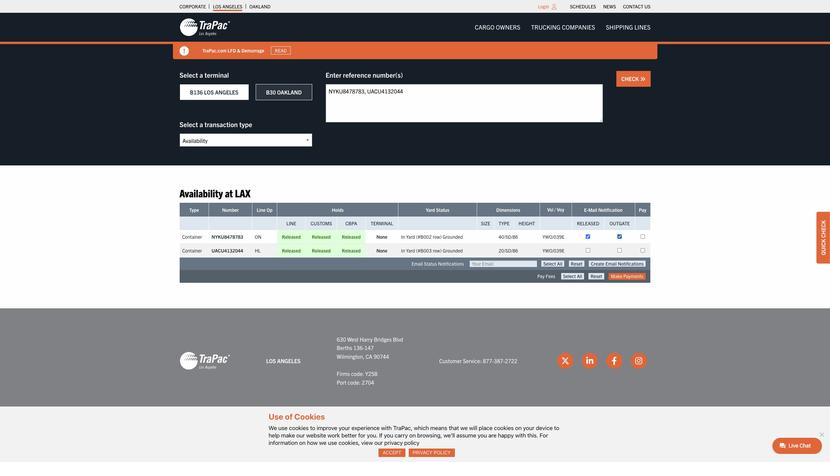 Task type: vqa. For each thing, say whether or not it's contained in the screenshot.
In Yard (#B002 row) Grounded at the bottom of page
yes



Task type: describe. For each thing, give the bounding box(es) containing it.
improve
[[317, 425, 337, 432]]

fees
[[546, 274, 556, 280]]

1 | from the left
[[454, 422, 455, 428]]

transaction
[[205, 120, 238, 129]]

banner containing cargo owners
[[0, 13, 831, 59]]

in yard (#b002 row) grounded
[[401, 234, 463, 240]]

40/sd/86
[[499, 234, 518, 240]]

container for nyku8478783
[[182, 234, 202, 240]]

2 | from the left
[[511, 422, 512, 428]]

this.
[[528, 433, 539, 439]]

check button
[[617, 71, 651, 87]]

op
[[267, 207, 273, 213]]

20/sd/86
[[499, 248, 518, 254]]

llc
[[372, 422, 380, 428]]

quick
[[820, 239, 827, 255]]

2 your from the left
[[523, 425, 535, 432]]

customer service: 877-387-2722
[[440, 358, 518, 364]]

no image
[[819, 431, 825, 438]]

90744
[[374, 353, 389, 360]]

1 vertical spatial oakland
[[277, 89, 302, 96]]

shipping
[[606, 23, 633, 31]]

y258
[[365, 371, 378, 377]]

trucking
[[531, 23, 561, 31]]

voy
[[557, 207, 565, 213]]

will
[[469, 425, 478, 432]]

e-mail notification
[[584, 207, 623, 213]]

at
[[225, 187, 233, 200]]

which
[[414, 425, 429, 432]]

safety & security | legal terms & privacy | tariff
[[410, 422, 528, 428]]

yard for (#b002
[[406, 234, 415, 240]]

vsl
[[548, 207, 554, 213]]

1 horizontal spatial &
[[427, 422, 430, 428]]

demurrage
[[242, 47, 264, 53]]

menu bar inside banner
[[470, 20, 656, 34]]

customer
[[440, 358, 462, 364]]

information
[[269, 440, 298, 447]]

solid image
[[640, 76, 646, 82]]

terminal
[[371, 221, 393, 227]]

cargo owners link
[[470, 20, 526, 34]]

0 vertical spatial angeles
[[222, 3, 242, 9]]

grounded for in yard (#b003 row) grounded
[[443, 248, 463, 254]]

make
[[611, 274, 623, 280]]

vsl / voy
[[548, 207, 565, 213]]

you.
[[367, 433, 378, 439]]

trucking companies link
[[526, 20, 601, 34]]

blvd
[[393, 336, 403, 343]]

cookies
[[295, 413, 325, 422]]

email status notifications
[[412, 261, 464, 267]]

2023
[[386, 422, 396, 428]]

website
[[306, 433, 326, 439]]

0 vertical spatial type
[[189, 207, 199, 213]]

west
[[347, 336, 359, 343]]

we'll
[[444, 433, 455, 439]]

height
[[519, 221, 535, 227]]

accept
[[383, 450, 402, 456]]

1 cookies from the left
[[289, 425, 309, 432]]

b30 oakland
[[266, 89, 302, 96]]

menu bar containing schedules
[[567, 2, 654, 11]]

cargo
[[475, 23, 495, 31]]

yard for (#b003
[[406, 248, 415, 254]]

outgate
[[610, 221, 630, 227]]

uacu4132044
[[212, 248, 243, 254]]

grounded for in yard (#b002 row) grounded
[[443, 234, 463, 240]]

shipping lines
[[606, 23, 651, 31]]

help
[[269, 433, 280, 439]]

payments
[[624, 274, 644, 280]]

1 your from the left
[[339, 425, 350, 432]]

1 to from the left
[[310, 425, 315, 432]]

ca
[[366, 353, 373, 360]]

read
[[275, 47, 287, 54]]

select for select a transaction type
[[180, 120, 198, 129]]

1 horizontal spatial type
[[499, 221, 510, 227]]

on
[[255, 234, 262, 240]]

quick check
[[820, 221, 827, 255]]

rights
[[311, 422, 327, 428]]

device
[[536, 425, 553, 432]]

0 vertical spatial yard
[[426, 207, 435, 213]]

b30
[[266, 89, 276, 96]]

use
[[269, 413, 283, 422]]

Enter reference number(s) text field
[[326, 84, 603, 123]]

0 horizontal spatial on
[[299, 440, 306, 447]]

line for line
[[287, 221, 296, 227]]

means
[[431, 425, 448, 432]]

select for select a terminal
[[180, 71, 198, 79]]

email
[[412, 261, 423, 267]]

carry
[[395, 433, 408, 439]]

privacy policy link
[[409, 449, 455, 458]]

in yard (#b003 row) grounded
[[401, 248, 463, 254]]

check inside "link"
[[820, 221, 827, 238]]

quick check link
[[817, 212, 831, 264]]

for
[[359, 433, 366, 439]]

availability at lax
[[180, 187, 251, 200]]

©
[[381, 422, 385, 428]]

none for in yard (#b002 row) grounded
[[377, 234, 388, 240]]

yard status
[[426, 207, 450, 213]]

lines
[[635, 23, 651, 31]]

service:
[[463, 358, 482, 364]]

reference
[[343, 71, 371, 79]]

trucking companies
[[531, 23, 595, 31]]

make payments
[[611, 274, 644, 280]]

los angeles image inside footer
[[180, 352, 230, 371]]

select a transaction type
[[180, 120, 252, 129]]

trapac.com lfd & demurrage
[[202, 47, 264, 53]]

ywo/039e for 40/sd/86
[[543, 234, 565, 240]]

terminal
[[205, 71, 229, 79]]

1 vertical spatial los
[[204, 89, 214, 96]]

a for terminal
[[200, 71, 203, 79]]

row) for (#b003
[[433, 248, 442, 254]]

check inside 'button'
[[622, 75, 640, 82]]

bridges
[[374, 336, 392, 343]]

safety
[[410, 422, 426, 428]]

in for in yard (#b003 row) grounded
[[401, 248, 405, 254]]

light image
[[552, 4, 557, 9]]

for
[[540, 433, 548, 439]]

tariff
[[513, 422, 528, 428]]

/
[[555, 207, 556, 213]]

tariff link
[[513, 422, 528, 428]]

privacy
[[385, 440, 403, 447]]

accept link
[[379, 449, 406, 458]]

shipping lines link
[[601, 20, 656, 34]]

cbpa
[[346, 221, 357, 227]]

customs
[[311, 221, 332, 227]]

pay fees
[[538, 274, 556, 280]]

of
[[285, 413, 293, 422]]

firms
[[337, 371, 350, 377]]



Task type: locate. For each thing, give the bounding box(es) containing it.
we up the assume
[[461, 425, 468, 432]]

0 horizontal spatial |
[[454, 422, 455, 428]]

number
[[222, 207, 239, 213]]

terms
[[471, 422, 486, 428]]

lax
[[235, 187, 251, 200]]

1 vertical spatial a
[[200, 120, 203, 129]]

1 vertical spatial type
[[499, 221, 510, 227]]

mail
[[589, 207, 598, 213]]

0 vertical spatial code:
[[351, 371, 364, 377]]

1 horizontal spatial on
[[410, 433, 416, 439]]

make
[[281, 433, 295, 439]]

row) for (#b002
[[433, 234, 442, 240]]

with up if
[[381, 425, 392, 432]]

you down the place
[[478, 433, 487, 439]]

1 horizontal spatial |
[[511, 422, 512, 428]]

0 horizontal spatial use
[[279, 425, 288, 432]]

1 horizontal spatial check
[[820, 221, 827, 238]]

dimensions
[[497, 207, 521, 213]]

1 vertical spatial code:
[[348, 379, 361, 386]]

0 vertical spatial on
[[515, 425, 522, 432]]

1 vertical spatial privacy
[[413, 450, 433, 456]]

| left legal
[[454, 422, 455, 428]]

2704
[[362, 379, 374, 386]]

select a terminal
[[180, 71, 229, 79]]

0 vertical spatial ywo/039e
[[543, 234, 565, 240]]

browsing,
[[417, 433, 442, 439]]

experience
[[352, 425, 380, 432]]

your
[[339, 425, 350, 432], [523, 425, 535, 432]]

1 vertical spatial none
[[377, 248, 388, 254]]

menu bar
[[567, 2, 654, 11], [470, 20, 656, 34]]

pay for pay fees
[[538, 274, 545, 280]]

1 vertical spatial row)
[[433, 248, 442, 254]]

port
[[337, 379, 347, 386]]

2 ywo/039e from the top
[[543, 248, 565, 254]]

status for email
[[424, 261, 437, 267]]

1 vertical spatial our
[[375, 440, 383, 447]]

with down 'tariff' link
[[515, 433, 526, 439]]

b136
[[190, 89, 203, 96]]

grounded up in yard (#b003 row) grounded on the bottom
[[443, 234, 463, 240]]

type
[[239, 120, 252, 129]]

to right all
[[310, 425, 315, 432]]

None checkbox
[[586, 235, 591, 239], [641, 235, 645, 239], [618, 249, 622, 253], [641, 249, 645, 253], [586, 235, 591, 239], [641, 235, 645, 239], [618, 249, 622, 253], [641, 249, 645, 253]]

0 vertical spatial row)
[[433, 234, 442, 240]]

0 vertical spatial los
[[213, 3, 221, 9]]

our down if
[[375, 440, 383, 447]]

in left (#b002
[[401, 234, 405, 240]]

your up this. at the bottom of the page
[[523, 425, 535, 432]]

type down availability
[[189, 207, 199, 213]]

pay right "notification"
[[639, 207, 647, 213]]

0 vertical spatial check
[[622, 75, 640, 82]]

1 vertical spatial los angeles
[[266, 358, 301, 364]]

news
[[603, 3, 616, 9]]

2 vertical spatial angeles
[[277, 358, 301, 364]]

los angeles link
[[213, 2, 242, 11]]

1 horizontal spatial you
[[478, 433, 487, 439]]

on left device
[[515, 425, 522, 432]]

Your Email email field
[[470, 261, 537, 267]]

0 vertical spatial none
[[377, 234, 388, 240]]

pay left fees
[[538, 274, 545, 280]]

None checkbox
[[618, 235, 622, 239], [586, 249, 591, 253], [618, 235, 622, 239], [586, 249, 591, 253]]

solid image
[[180, 46, 189, 56]]

0 horizontal spatial los angeles
[[213, 3, 242, 9]]

0 horizontal spatial your
[[339, 425, 350, 432]]

in left (#b003
[[401, 248, 405, 254]]

footer containing 630 west harry bridges blvd
[[0, 309, 831, 435]]

0 vertical spatial los angeles image
[[180, 18, 230, 37]]

1 horizontal spatial use
[[328, 440, 337, 447]]

1 los angeles image from the top
[[180, 18, 230, 37]]

1 container from the top
[[182, 234, 202, 240]]

make payments link
[[609, 274, 646, 280]]

banner
[[0, 13, 831, 59]]

1 vertical spatial on
[[410, 433, 416, 439]]

0 horizontal spatial with
[[381, 425, 392, 432]]

los angeles
[[213, 3, 242, 9], [266, 358, 301, 364]]

2 select from the top
[[180, 120, 198, 129]]

grounded up notifications
[[443, 248, 463, 254]]

lfd
[[228, 47, 236, 53]]

if
[[379, 433, 383, 439]]

1 horizontal spatial with
[[515, 433, 526, 439]]

use up make
[[279, 425, 288, 432]]

oakland link
[[250, 2, 271, 11]]

firms code:  y258 port code:  2704
[[337, 371, 378, 386]]

footer
[[0, 309, 831, 435]]

1 horizontal spatial pay
[[639, 207, 647, 213]]

our down all
[[297, 433, 305, 439]]

1 in from the top
[[401, 234, 405, 240]]

type
[[189, 207, 199, 213], [499, 221, 510, 227]]

0 horizontal spatial line
[[257, 207, 266, 213]]

1 horizontal spatial line
[[287, 221, 296, 227]]

happy
[[498, 433, 514, 439]]

oakland right the los angeles link
[[250, 3, 271, 9]]

line left customs
[[287, 221, 296, 227]]

0 horizontal spatial type
[[189, 207, 199, 213]]

menu bar containing cargo owners
[[470, 20, 656, 34]]

1 vertical spatial angeles
[[215, 89, 239, 96]]

use down work
[[328, 440, 337, 447]]

| left 'tariff' link
[[511, 422, 512, 428]]

1 vertical spatial select
[[180, 120, 198, 129]]

our
[[297, 433, 305, 439], [375, 440, 383, 447]]

0 horizontal spatial pay
[[538, 274, 545, 280]]

your up better
[[339, 425, 350, 432]]

0 horizontal spatial you
[[384, 433, 393, 439]]

&
[[237, 47, 241, 53], [427, 422, 430, 428], [487, 422, 490, 428]]

0 horizontal spatial oakland
[[250, 3, 271, 9]]

place
[[479, 425, 493, 432]]

0 vertical spatial select
[[180, 71, 198, 79]]

2 los angeles image from the top
[[180, 352, 230, 371]]

0 horizontal spatial we
[[319, 440, 327, 447]]

2 you from the left
[[478, 433, 487, 439]]

2 container from the top
[[182, 248, 202, 254]]

1 horizontal spatial oakland
[[277, 89, 302, 96]]

safety & security link
[[410, 422, 453, 428]]

1 a from the top
[[200, 71, 203, 79]]

we down the website
[[319, 440, 327, 447]]

ywo/039e for 20/sd/86
[[543, 248, 565, 254]]

& right terms
[[487, 422, 490, 428]]

privacy down the "policy"
[[413, 450, 433, 456]]

2 vertical spatial yard
[[406, 248, 415, 254]]

2 in from the top
[[401, 248, 405, 254]]

0 vertical spatial with
[[381, 425, 392, 432]]

ywo/039e up fees
[[543, 248, 565, 254]]

1 vertical spatial use
[[328, 440, 337, 447]]

387-
[[494, 358, 505, 364]]

los
[[213, 3, 221, 9], [204, 89, 214, 96], [266, 358, 276, 364]]

contact us
[[623, 3, 651, 9]]

1 vertical spatial pay
[[538, 274, 545, 280]]

2 none from the top
[[377, 248, 388, 254]]

e-
[[584, 207, 589, 213]]

none
[[377, 234, 388, 240], [377, 248, 388, 254]]

2 vertical spatial los
[[266, 358, 276, 364]]

0 vertical spatial privacy
[[492, 422, 510, 428]]

none for in yard (#b003 row) grounded
[[377, 248, 388, 254]]

1 select from the top
[[180, 71, 198, 79]]

yard up in yard (#b002 row) grounded at bottom
[[426, 207, 435, 213]]

code: right the port at bottom left
[[348, 379, 361, 386]]

1 vertical spatial status
[[424, 261, 437, 267]]

on left "how"
[[299, 440, 306, 447]]

use of cookies we use cookies to improve your experience with trapac, which means that we will place cookies on your device to help make our website work better for you. if you carry on browsing, we'll assume you are happy with this. for information on how we use cookies, view our privacy policy
[[269, 413, 560, 447]]

None button
[[542, 261, 565, 267], [569, 261, 585, 267], [589, 261, 646, 267], [561, 274, 584, 280], [589, 274, 605, 280], [542, 261, 565, 267], [569, 261, 585, 267], [589, 261, 646, 267], [561, 274, 584, 280], [589, 274, 605, 280]]

assume
[[457, 433, 476, 439]]

1 vertical spatial yard
[[406, 234, 415, 240]]

1 vertical spatial check
[[820, 221, 827, 238]]

size
[[481, 221, 491, 227]]

reserved.
[[328, 422, 352, 428]]

ywo/039e down /
[[543, 234, 565, 240]]

2 grounded from the top
[[443, 248, 463, 254]]

status up in yard (#b002 row) grounded at bottom
[[436, 207, 450, 213]]

status for yard
[[436, 207, 450, 213]]

cookies,
[[339, 440, 360, 447]]

0 horizontal spatial check
[[622, 75, 640, 82]]

pay for pay
[[639, 207, 647, 213]]

0 horizontal spatial cookies
[[289, 425, 309, 432]]

enter reference number(s)
[[326, 71, 403, 79]]

0 vertical spatial a
[[200, 71, 203, 79]]

1 horizontal spatial los angeles
[[266, 358, 301, 364]]

menu bar down "light" image
[[470, 20, 656, 34]]

1 you from the left
[[384, 433, 393, 439]]

0 vertical spatial oakland
[[250, 3, 271, 9]]

policy
[[434, 450, 451, 456]]

row) right (#b002
[[433, 234, 442, 240]]

select left transaction
[[180, 120, 198, 129]]

630 west harry bridges blvd berths 136-147 wilmington, ca 90744
[[337, 336, 403, 360]]

angeles inside footer
[[277, 358, 301, 364]]

b136 los angeles
[[190, 89, 239, 96]]

1 vertical spatial container
[[182, 248, 202, 254]]

2 cookies from the left
[[494, 425, 514, 432]]

line for line op
[[257, 207, 266, 213]]

row) up email status notifications
[[433, 248, 442, 254]]

menu bar up shipping
[[567, 2, 654, 11]]

0 vertical spatial menu bar
[[567, 2, 654, 11]]

1 ywo/039e from the top
[[543, 234, 565, 240]]

0 horizontal spatial to
[[310, 425, 315, 432]]

877-
[[483, 358, 494, 364]]

privacy up happy on the right bottom of page
[[492, 422, 510, 428]]

0 horizontal spatial &
[[237, 47, 241, 53]]

1 none from the top
[[377, 234, 388, 240]]

cookies up happy on the right bottom of page
[[494, 425, 514, 432]]

a for transaction
[[200, 120, 203, 129]]

companies
[[562, 23, 595, 31]]

1 grounded from the top
[[443, 234, 463, 240]]

a
[[200, 71, 203, 79], [200, 120, 203, 129]]

a left transaction
[[200, 120, 203, 129]]

availability
[[180, 187, 223, 200]]

us
[[645, 3, 651, 9]]

2 a from the top
[[200, 120, 203, 129]]

0 vertical spatial our
[[297, 433, 305, 439]]

work
[[328, 433, 340, 439]]

grounded
[[443, 234, 463, 240], [443, 248, 463, 254]]

0 vertical spatial los angeles
[[213, 3, 242, 9]]

0 vertical spatial in
[[401, 234, 405, 240]]

1 vertical spatial line
[[287, 221, 296, 227]]

to right device
[[554, 425, 560, 432]]

a left terminal
[[200, 71, 203, 79]]

2 horizontal spatial &
[[487, 422, 490, 428]]

1 vertical spatial ywo/039e
[[543, 248, 565, 254]]

& right safety
[[427, 422, 430, 428]]

line left op
[[257, 207, 266, 213]]

1 vertical spatial menu bar
[[470, 20, 656, 34]]

1 horizontal spatial privacy
[[492, 422, 510, 428]]

angeles
[[222, 3, 242, 9], [215, 89, 239, 96], [277, 358, 301, 364]]

0 horizontal spatial privacy
[[413, 450, 433, 456]]

2 row) from the top
[[433, 248, 442, 254]]

1 vertical spatial with
[[515, 433, 526, 439]]

harry
[[360, 336, 373, 343]]

0 vertical spatial grounded
[[443, 234, 463, 240]]

0 vertical spatial pay
[[639, 207, 647, 213]]

1 vertical spatial los angeles image
[[180, 352, 230, 371]]

yard left (#b003
[[406, 248, 415, 254]]

& right lfd
[[237, 47, 241, 53]]

0 vertical spatial container
[[182, 234, 202, 240]]

login
[[538, 3, 549, 9]]

2 horizontal spatial on
[[515, 425, 522, 432]]

on up the "policy"
[[410, 433, 416, 439]]

select
[[180, 71, 198, 79], [180, 120, 198, 129]]

wilmington,
[[337, 353, 365, 360]]

corporate link
[[180, 2, 206, 11]]

all rights reserved. trapac llc © 2023
[[302, 422, 396, 428]]

cargo owners
[[475, 23, 521, 31]]

in
[[401, 234, 405, 240], [401, 248, 405, 254]]

container for uacu4132044
[[182, 248, 202, 254]]

legal terms & privacy link
[[456, 422, 510, 428]]

1 vertical spatial in
[[401, 248, 405, 254]]

security
[[432, 422, 453, 428]]

code: up 2704
[[351, 371, 364, 377]]

0 horizontal spatial our
[[297, 433, 305, 439]]

0 vertical spatial we
[[461, 425, 468, 432]]

yard left (#b002
[[406, 234, 415, 240]]

0 vertical spatial line
[[257, 207, 266, 213]]

136-
[[354, 345, 365, 352]]

owners
[[496, 23, 521, 31]]

type up 40/sd/86
[[499, 221, 510, 227]]

1 vertical spatial grounded
[[443, 248, 463, 254]]

0 vertical spatial status
[[436, 207, 450, 213]]

how
[[307, 440, 318, 447]]

los angeles image
[[180, 18, 230, 37], [180, 352, 230, 371]]

enter
[[326, 71, 342, 79]]

1 vertical spatial we
[[319, 440, 327, 447]]

you right if
[[384, 433, 393, 439]]

1 horizontal spatial to
[[554, 425, 560, 432]]

1 row) from the top
[[433, 234, 442, 240]]

1 horizontal spatial cookies
[[494, 425, 514, 432]]

1 horizontal spatial we
[[461, 425, 468, 432]]

1 horizontal spatial our
[[375, 440, 383, 447]]

oakland right b30
[[277, 89, 302, 96]]

select up b136 at the left of the page
[[180, 71, 198, 79]]

2 to from the left
[[554, 425, 560, 432]]

status down in yard (#b003 row) grounded on the bottom
[[424, 261, 437, 267]]

ywo/039e
[[543, 234, 565, 240], [543, 248, 565, 254]]

pay
[[639, 207, 647, 213], [538, 274, 545, 280]]

1 horizontal spatial your
[[523, 425, 535, 432]]

0 vertical spatial use
[[279, 425, 288, 432]]

in for in yard (#b002 row) grounded
[[401, 234, 405, 240]]

cookies up make
[[289, 425, 309, 432]]

2 vertical spatial on
[[299, 440, 306, 447]]

all
[[302, 422, 310, 428]]



